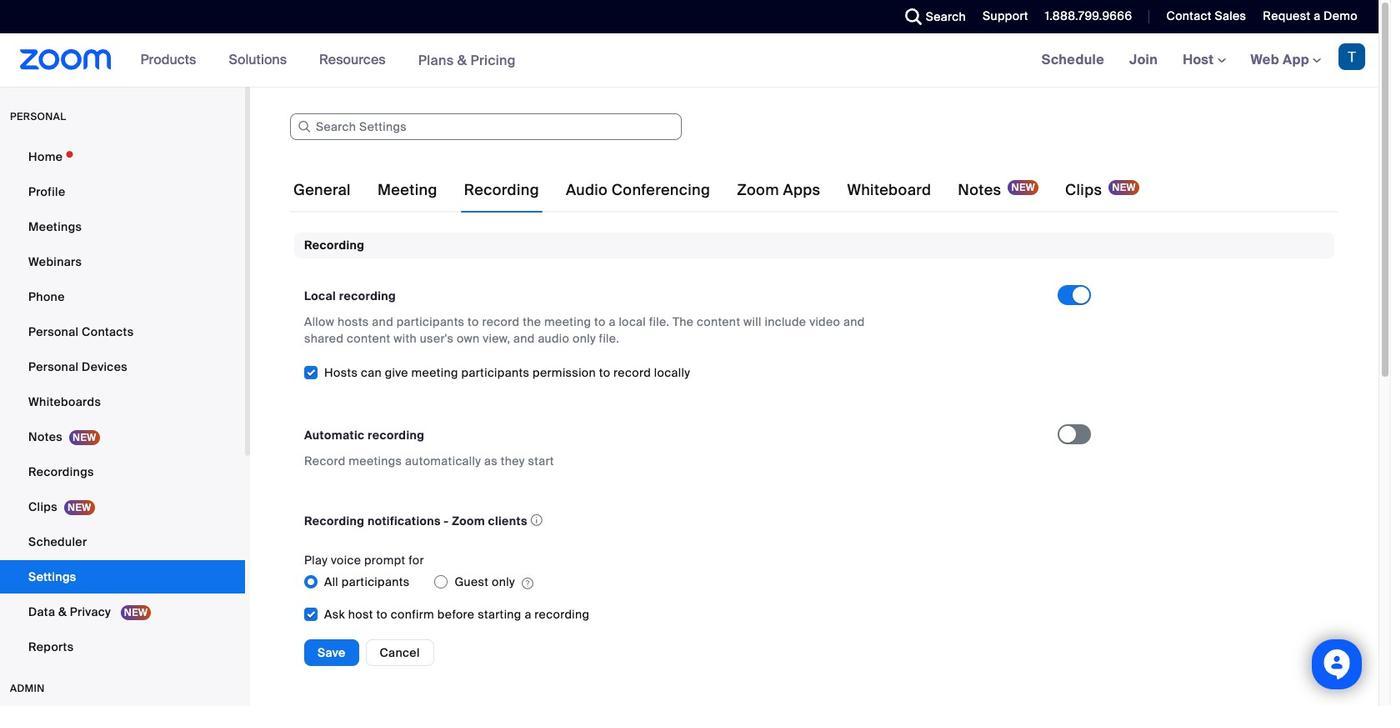 Task type: vqa. For each thing, say whether or not it's contained in the screenshot.
file. to the bottom
yes



Task type: locate. For each thing, give the bounding box(es) containing it.
record up view,
[[482, 315, 520, 330]]

0 vertical spatial record
[[482, 315, 520, 330]]

0 vertical spatial a
[[1314, 8, 1321, 23]]

& inside personal menu menu
[[58, 605, 67, 620]]

can
[[361, 366, 382, 381]]

recording element
[[294, 233, 1335, 706]]

profile picture image
[[1339, 43, 1366, 70]]

0 vertical spatial zoom
[[737, 180, 780, 200]]

1 vertical spatial participants
[[462, 366, 530, 381]]

1 horizontal spatial &
[[458, 51, 467, 69]]

participants inside play voice prompt for option group
[[342, 575, 410, 590]]

0 horizontal spatial zoom
[[452, 514, 485, 529]]

content down hosts
[[347, 331, 391, 346]]

recording down search settings text box
[[464, 180, 539, 200]]

only right audio
[[573, 331, 596, 346]]

notes
[[958, 180, 1002, 200], [28, 429, 63, 444]]

and right video
[[844, 315, 865, 330]]

1 horizontal spatial only
[[573, 331, 596, 346]]

1 vertical spatial recording
[[304, 238, 365, 253]]

meeting up audio
[[545, 315, 592, 330]]

0 vertical spatial meeting
[[545, 315, 592, 330]]

0 horizontal spatial and
[[372, 315, 394, 330]]

shared
[[304, 331, 344, 346]]

file.
[[649, 315, 670, 330], [599, 331, 620, 346]]

hosts
[[324, 366, 358, 381]]

recording inside tabs of my account settings page tab list
[[464, 180, 539, 200]]

only left learn more about guest only icon
[[492, 575, 515, 590]]

0 horizontal spatial a
[[525, 607, 532, 622]]

recording up voice
[[304, 514, 365, 529]]

0 vertical spatial file.
[[649, 315, 670, 330]]

1 vertical spatial personal
[[28, 359, 79, 374]]

record meetings automatically as they start
[[304, 454, 554, 469]]

personal down phone
[[28, 324, 79, 339]]

recording up meetings
[[368, 428, 425, 443]]

1 horizontal spatial clips
[[1066, 180, 1103, 200]]

app
[[1283, 51, 1310, 68]]

1 vertical spatial notes
[[28, 429, 63, 444]]

settings
[[28, 570, 76, 585]]

0 horizontal spatial record
[[482, 315, 520, 330]]

0 horizontal spatial &
[[58, 605, 67, 620]]

0 vertical spatial personal
[[28, 324, 79, 339]]

clips inside tabs of my account settings page tab list
[[1066, 180, 1103, 200]]

recording for hosts
[[339, 289, 396, 304]]

2 horizontal spatial a
[[1314, 8, 1321, 23]]

0 vertical spatial recording
[[464, 180, 539, 200]]

meeting down user's
[[412, 366, 459, 381]]

1 horizontal spatial content
[[697, 315, 741, 330]]

1 personal from the top
[[28, 324, 79, 339]]

1 horizontal spatial notes
[[958, 180, 1002, 200]]

-
[[444, 514, 449, 529]]

1 vertical spatial zoom
[[452, 514, 485, 529]]

a left demo
[[1314, 8, 1321, 23]]

web
[[1251, 51, 1280, 68]]

1 vertical spatial a
[[609, 315, 616, 330]]

request
[[1264, 8, 1311, 23]]

general
[[294, 180, 351, 200]]

only inside the allow hosts and participants to record the meeting to a local file. the content will include video and shared content with user's own view, and audio only file.
[[573, 331, 596, 346]]

record left locally
[[614, 366, 651, 381]]

0 vertical spatial clips
[[1066, 180, 1103, 200]]

cancel
[[380, 646, 420, 661]]

products
[[141, 51, 196, 68]]

file. down local
[[599, 331, 620, 346]]

0 vertical spatial recording
[[339, 289, 396, 304]]

personal
[[28, 324, 79, 339], [28, 359, 79, 374]]

home link
[[0, 140, 245, 173]]

participants up user's
[[397, 315, 465, 330]]

sales
[[1215, 8, 1247, 23]]

allow
[[304, 315, 335, 330]]

meetings
[[349, 454, 402, 469]]

1 horizontal spatial a
[[609, 315, 616, 330]]

personal menu menu
[[0, 140, 245, 665]]

resources button
[[319, 33, 393, 87]]

banner
[[0, 33, 1379, 88]]

1 vertical spatial only
[[492, 575, 515, 590]]

0 horizontal spatial notes
[[28, 429, 63, 444]]

1 horizontal spatial zoom
[[737, 180, 780, 200]]

resources
[[319, 51, 386, 68]]

to up own
[[468, 315, 479, 330]]

1 vertical spatial meeting
[[412, 366, 459, 381]]

0 vertical spatial &
[[458, 51, 467, 69]]

and down "the"
[[514, 331, 535, 346]]

starting
[[478, 607, 522, 622]]

search button
[[893, 0, 971, 33]]

contact
[[1167, 8, 1212, 23]]

& right data
[[58, 605, 67, 620]]

a right starting
[[525, 607, 532, 622]]

the
[[673, 315, 694, 330]]

recording right starting
[[535, 607, 590, 622]]

file. left 'the'
[[649, 315, 670, 330]]

2 personal from the top
[[28, 359, 79, 374]]

zoom right -
[[452, 514, 485, 529]]

0 vertical spatial notes
[[958, 180, 1002, 200]]

recordings link
[[0, 455, 245, 489]]

1 horizontal spatial file.
[[649, 315, 670, 330]]

contact sales link
[[1155, 0, 1251, 33], [1167, 8, 1247, 23]]

1 vertical spatial record
[[614, 366, 651, 381]]

all participants
[[324, 575, 410, 590]]

phone
[[28, 289, 65, 304]]

only
[[573, 331, 596, 346], [492, 575, 515, 590]]

participants inside the allow hosts and participants to record the meeting to a local file. the content will include video and shared content with user's own view, and audio only file.
[[397, 315, 465, 330]]

devices
[[82, 359, 128, 374]]

1 vertical spatial recording
[[368, 428, 425, 443]]

participants down prompt
[[342, 575, 410, 590]]

solutions
[[229, 51, 287, 68]]

1 vertical spatial file.
[[599, 331, 620, 346]]

& right plans
[[458, 51, 467, 69]]

participants
[[397, 315, 465, 330], [462, 366, 530, 381], [342, 575, 410, 590]]

meeting inside the allow hosts and participants to record the meeting to a local file. the content will include video and shared content with user's own view, and audio only file.
[[545, 315, 592, 330]]

support
[[983, 8, 1029, 23]]

and right hosts
[[372, 315, 394, 330]]

a
[[1314, 8, 1321, 23], [609, 315, 616, 330], [525, 607, 532, 622]]

whiteboards link
[[0, 385, 245, 419]]

notes inside tabs of my account settings page tab list
[[958, 180, 1002, 200]]

& inside product information navigation
[[458, 51, 467, 69]]

webinars
[[28, 254, 82, 269]]

recording up the local
[[304, 238, 365, 253]]

recording up hosts
[[339, 289, 396, 304]]

zoom
[[737, 180, 780, 200], [452, 514, 485, 529]]

and
[[372, 315, 394, 330], [844, 315, 865, 330], [514, 331, 535, 346]]

cancel button
[[366, 640, 434, 667]]

0 vertical spatial participants
[[397, 315, 465, 330]]

plans & pricing link
[[418, 51, 516, 69], [418, 51, 516, 69]]

plans
[[418, 51, 454, 69]]

a left local
[[609, 315, 616, 330]]

all
[[324, 575, 339, 590]]

include
[[765, 315, 807, 330]]

notes inside personal menu menu
[[28, 429, 63, 444]]

support link
[[971, 0, 1033, 33], [983, 8, 1029, 23]]

recordings
[[28, 464, 94, 480]]

0 vertical spatial only
[[573, 331, 596, 346]]

zoom logo image
[[20, 49, 111, 70]]

recording inside application
[[304, 514, 365, 529]]

guest only
[[455, 575, 515, 590]]

audio conferencing
[[566, 180, 711, 200]]

1.888.799.9666 button
[[1033, 0, 1137, 33], [1046, 8, 1133, 23]]

2 vertical spatial recording
[[304, 514, 365, 529]]

0 horizontal spatial only
[[492, 575, 515, 590]]

ask
[[324, 607, 345, 622]]

join
[[1130, 51, 1158, 68]]

0 horizontal spatial file.
[[599, 331, 620, 346]]

participants down view,
[[462, 366, 530, 381]]

personal up whiteboards
[[28, 359, 79, 374]]

2 vertical spatial participants
[[342, 575, 410, 590]]

whiteboard
[[848, 180, 932, 200]]

1 vertical spatial clips
[[28, 500, 58, 515]]

zoom left apps
[[737, 180, 780, 200]]

conferencing
[[612, 180, 711, 200]]

host button
[[1183, 51, 1226, 68]]

record
[[482, 315, 520, 330], [614, 366, 651, 381]]

meeting
[[545, 315, 592, 330], [412, 366, 459, 381]]

data
[[28, 605, 55, 620]]

tabs of my account settings page tab list
[[290, 167, 1143, 213]]

as
[[484, 454, 498, 469]]

content
[[697, 315, 741, 330], [347, 331, 391, 346]]

content left will
[[697, 315, 741, 330]]

personal contacts link
[[0, 315, 245, 349]]

zoom inside application
[[452, 514, 485, 529]]

clips inside personal menu menu
[[28, 500, 58, 515]]

to
[[468, 315, 479, 330], [595, 315, 606, 330], [599, 366, 611, 381], [376, 607, 388, 622]]

play voice prompt for
[[304, 553, 424, 568]]

2 horizontal spatial and
[[844, 315, 865, 330]]

recording
[[339, 289, 396, 304], [368, 428, 425, 443], [535, 607, 590, 622]]

1 vertical spatial content
[[347, 331, 391, 346]]

1 vertical spatial &
[[58, 605, 67, 620]]

1 horizontal spatial meeting
[[545, 315, 592, 330]]

home
[[28, 149, 63, 164]]

zoom apps
[[737, 180, 821, 200]]

to right host
[[376, 607, 388, 622]]

0 horizontal spatial clips
[[28, 500, 58, 515]]

own
[[457, 331, 480, 346]]



Task type: describe. For each thing, give the bounding box(es) containing it.
solutions button
[[229, 33, 294, 87]]

contact sales
[[1167, 8, 1247, 23]]

learn more about guest only image
[[522, 577, 534, 592]]

confirm
[[391, 607, 435, 622]]

schedule link
[[1030, 33, 1117, 87]]

video
[[810, 315, 841, 330]]

notifications
[[368, 514, 441, 529]]

play
[[304, 553, 328, 568]]

plans & pricing
[[418, 51, 516, 69]]

join link
[[1117, 33, 1171, 87]]

phone link
[[0, 280, 245, 314]]

schedule
[[1042, 51, 1105, 68]]

host
[[1183, 51, 1218, 68]]

info outline image
[[531, 510, 543, 532]]

local
[[619, 315, 646, 330]]

play voice prompt for option group
[[304, 569, 1058, 596]]

audio
[[538, 331, 570, 346]]

contacts
[[82, 324, 134, 339]]

1 horizontal spatial and
[[514, 331, 535, 346]]

give
[[385, 366, 408, 381]]

settings link
[[0, 560, 245, 594]]

automatically
[[405, 454, 481, 469]]

clips link
[[0, 490, 245, 524]]

prompt
[[364, 553, 406, 568]]

& for pricing
[[458, 51, 467, 69]]

data & privacy link
[[0, 595, 245, 629]]

1.888.799.9666
[[1046, 8, 1133, 23]]

admin
[[10, 682, 45, 695]]

save button
[[304, 640, 359, 667]]

search
[[926, 9, 967, 24]]

before
[[438, 607, 475, 622]]

host
[[348, 607, 373, 622]]

personal devices
[[28, 359, 128, 374]]

ask host to confirm before starting a recording
[[324, 607, 590, 622]]

zoom inside tabs of my account settings page tab list
[[737, 180, 780, 200]]

automatic recording
[[304, 428, 425, 443]]

local
[[304, 289, 336, 304]]

notes link
[[0, 420, 245, 454]]

meetings link
[[0, 210, 245, 244]]

automatic
[[304, 428, 365, 443]]

record
[[304, 454, 346, 469]]

hosts
[[338, 315, 369, 330]]

demo
[[1324, 8, 1358, 23]]

to right permission on the left of page
[[599, 366, 611, 381]]

web app button
[[1251, 51, 1322, 68]]

Search Settings text field
[[290, 113, 682, 140]]

recording for meetings
[[368, 428, 425, 443]]

scheduler link
[[0, 525, 245, 559]]

pricing
[[471, 51, 516, 69]]

product information navigation
[[128, 33, 529, 88]]

record inside the allow hosts and participants to record the meeting to a local file. the content will include video and shared content with user's own view, and audio only file.
[[482, 315, 520, 330]]

personal contacts
[[28, 324, 134, 339]]

request a demo
[[1264, 8, 1358, 23]]

privacy
[[70, 605, 111, 620]]

& for privacy
[[58, 605, 67, 620]]

meetings navigation
[[1030, 33, 1379, 88]]

meetings
[[28, 219, 82, 234]]

reports
[[28, 640, 74, 655]]

profile link
[[0, 175, 245, 208]]

recording notifications - zoom clients application
[[304, 510, 1043, 532]]

2 vertical spatial a
[[525, 607, 532, 622]]

0 vertical spatial content
[[697, 315, 741, 330]]

audio
[[566, 180, 608, 200]]

0 horizontal spatial content
[[347, 331, 391, 346]]

1 horizontal spatial record
[[614, 366, 651, 381]]

whiteboards
[[28, 394, 101, 409]]

personal
[[10, 110, 66, 123]]

data & privacy
[[28, 605, 114, 620]]

allow hosts and participants to record the meeting to a local file. the content will include video and shared content with user's own view, and audio only file.
[[304, 315, 865, 346]]

profile
[[28, 184, 65, 199]]

to left local
[[595, 315, 606, 330]]

view,
[[483, 331, 511, 346]]

voice
[[331, 553, 361, 568]]

meeting
[[378, 180, 438, 200]]

webinars link
[[0, 245, 245, 279]]

guest
[[455, 575, 489, 590]]

2 vertical spatial recording
[[535, 607, 590, 622]]

0 horizontal spatial meeting
[[412, 366, 459, 381]]

with
[[394, 331, 417, 346]]

personal for personal contacts
[[28, 324, 79, 339]]

web app
[[1251, 51, 1310, 68]]

scheduler
[[28, 535, 87, 550]]

only inside play voice prompt for option group
[[492, 575, 515, 590]]

banner containing products
[[0, 33, 1379, 88]]

personal for personal devices
[[28, 359, 79, 374]]

a inside the allow hosts and participants to record the meeting to a local file. the content will include video and shared content with user's own view, and audio only file.
[[609, 315, 616, 330]]

user's
[[420, 331, 454, 346]]

hosts can give meeting participants permission to record locally
[[324, 366, 691, 381]]

recording notifications - zoom clients
[[304, 514, 528, 529]]

clients
[[488, 514, 528, 529]]

apps
[[783, 180, 821, 200]]

save
[[318, 646, 346, 661]]



